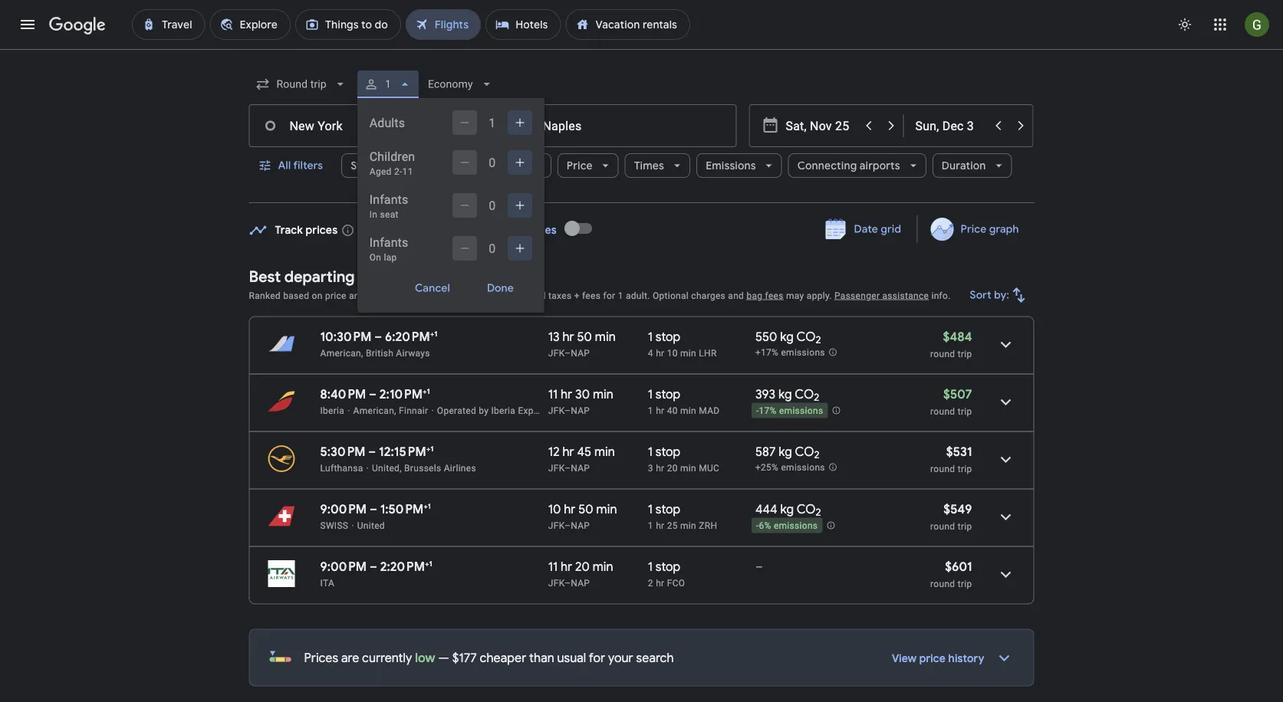 Task type: locate. For each thing, give the bounding box(es) containing it.
1 left the adult.
[[618, 290, 624, 301]]

trip inside $507 round trip
[[958, 406, 973, 417]]

Departure time: 10:30 PM. text field
[[320, 329, 372, 345]]

best
[[249, 267, 281, 287]]

1 inside 5:30 pm – 12:15 pm + 1
[[431, 444, 434, 454]]

co inside '444 kg co 2'
[[797, 502, 816, 518]]

10 right the 4
[[667, 348, 678, 359]]

5 stop from the top
[[656, 559, 681, 575]]

1 trip from the top
[[958, 349, 973, 360]]

1 vertical spatial prices
[[304, 651, 339, 666]]

nap for 10 hr 50 min
[[571, 521, 590, 531]]

– right express
[[565, 406, 571, 416]]

4
[[648, 348, 654, 359]]

stop inside 1 stop 3 hr 20 min muc
[[656, 444, 681, 460]]

$601
[[946, 559, 973, 575]]

infants on lap
[[370, 235, 408, 263]]

0 horizontal spatial iberia
[[320, 406, 345, 416]]

1 vertical spatial price
[[920, 653, 946, 666]]

hr left the 40
[[656, 406, 665, 416]]

round down 484 us dollars text box
[[931, 349, 956, 360]]

none search field containing adults
[[249, 66, 1035, 313]]

20 down the 10 hr 50 min jfk – nap
[[576, 559, 590, 575]]

-17% emissions
[[757, 406, 824, 417]]

2-
[[394, 167, 403, 177]]

round for $507
[[931, 406, 956, 417]]

1 horizontal spatial price
[[961, 223, 987, 236]]

trip inside $601 round trip
[[958, 579, 973, 590]]

kg up the "+25% emissions"
[[779, 444, 793, 460]]

0 vertical spatial prices
[[448, 290, 475, 301]]

1 vertical spatial 3
[[648, 463, 654, 474]]

11 inside "11 hr 20 min jfk – nap"
[[549, 559, 558, 575]]

hr
[[563, 329, 575, 345], [656, 348, 665, 359], [561, 387, 573, 403], [656, 406, 665, 416], [563, 444, 575, 460], [656, 463, 665, 474], [564, 502, 576, 518], [656, 521, 665, 531], [561, 559, 573, 575], [656, 578, 665, 589]]

trip for $484
[[958, 349, 973, 360]]

549 US dollars text field
[[944, 502, 973, 518]]

round for $484
[[931, 349, 956, 360]]

nap inside 12 hr 45 min jfk – nap
[[571, 463, 590, 474]]

2 1 stop flight. element from the top
[[648, 387, 681, 405]]

10:30 pm
[[320, 329, 372, 345]]

3 nap from the top
[[571, 463, 590, 474]]

total duration 11 hr 20 min. element
[[549, 559, 648, 577]]

3 0 from the top
[[489, 241, 496, 256]]

– up united
[[370, 502, 377, 518]]

stops
[[351, 159, 380, 173]]

zrh
[[699, 521, 718, 531]]

1 horizontal spatial and
[[729, 290, 745, 301]]

1 stop flight. element
[[648, 329, 681, 347], [648, 387, 681, 405], [648, 444, 681, 462], [648, 502, 681, 520], [648, 559, 681, 577]]

main menu image
[[18, 15, 37, 34]]

–
[[375, 329, 382, 345], [565, 348, 571, 359], [369, 387, 377, 403], [565, 406, 571, 416], [369, 444, 376, 460], [565, 463, 571, 474], [370, 502, 377, 518], [565, 521, 571, 531], [370, 559, 377, 575], [756, 559, 763, 575], [565, 578, 571, 589]]

hr inside 1 stop 2 hr fco
[[656, 578, 665, 589]]

kg inside 587 kg co 2
[[779, 444, 793, 460]]

min right 25
[[681, 521, 697, 531]]

1 right 1:50 pm
[[428, 502, 431, 511]]

1 9:00 pm from the top
[[320, 502, 367, 518]]

0 horizontal spatial 3
[[433, 224, 439, 238]]

Arrival time: 1:50 PM on  Sunday, November 26. text field
[[380, 502, 431, 518]]

on
[[312, 290, 323, 301]]

1 0 from the top
[[489, 155, 496, 170]]

50 inside the 10 hr 50 min jfk – nap
[[579, 502, 594, 518]]

date
[[855, 223, 879, 236]]

+ inside the 10:30 pm – 6:20 pm + 1
[[430, 329, 434, 339]]

11 hr 30 min jfk – nap
[[549, 387, 614, 416]]

round inside $531 round trip
[[931, 464, 956, 475]]

+ up airways
[[430, 329, 434, 339]]

stop up fco
[[656, 559, 681, 575]]

jfk inside "11 hr 20 min jfk – nap"
[[549, 578, 565, 589]]

0 vertical spatial price
[[325, 290, 347, 301]]

+25%
[[756, 463, 779, 474]]

stop inside 1 stop 1 hr 25 min zrh
[[656, 502, 681, 518]]

1 1 stop flight. element from the top
[[648, 329, 681, 347]]

taxes
[[549, 290, 572, 301]]

$507 round trip
[[931, 387, 973, 417]]

layover (1 of 1) is a 3 hr 20 min layover at munich international airport in munich. element
[[648, 462, 748, 475]]

round down $601
[[931, 579, 956, 590]]

usual
[[558, 651, 587, 666]]

kg for 587
[[779, 444, 793, 460]]

1 right 6:20 pm
[[434, 329, 438, 339]]

1 stop flight. element for 12 hr 45 min
[[648, 444, 681, 462]]

1 vertical spatial -
[[757, 521, 759, 532]]

nap down total duration 11 hr 20 min. element
[[571, 578, 590, 589]]

531 US dollars text field
[[947, 444, 973, 460]]

hr left fco
[[656, 578, 665, 589]]

emissions
[[782, 348, 826, 359], [780, 406, 824, 417], [782, 463, 826, 474], [774, 521, 818, 532]]

– down total duration 10 hr 50 min. element
[[565, 521, 571, 531]]

airports
[[860, 159, 901, 173]]

min inside "11 hr 20 min jfk – nap"
[[593, 559, 614, 575]]

+ down arrival time: 1:50 pm on  sunday, november 26. text box
[[425, 559, 429, 569]]

1 stop from the top
[[656, 329, 681, 345]]

co inside 587 kg co 2
[[795, 444, 815, 460]]

– down total duration 11 hr 20 min. element
[[565, 578, 571, 589]]

2 for 393
[[814, 392, 820, 405]]

1 vertical spatial american,
[[353, 406, 397, 416]]

Return text field
[[916, 105, 986, 147]]

hr right 12
[[563, 444, 575, 460]]

swap origin and destination. image
[[484, 117, 502, 135]]

2 jfk from the top
[[549, 406, 565, 416]]

round inside $484 round trip
[[931, 349, 956, 360]]

trip
[[958, 349, 973, 360], [958, 406, 973, 417], [958, 464, 973, 475], [958, 521, 973, 532], [958, 579, 973, 590]]

kg up -17% emissions
[[779, 387, 793, 403]]

american, for american, british airways
[[320, 348, 363, 359]]

9:00 pm
[[320, 502, 367, 518], [320, 559, 367, 575]]

$484 round trip
[[931, 329, 973, 360]]

filters
[[293, 159, 323, 173]]

10 down 12 hr 45 min jfk – nap at the left bottom
[[549, 502, 561, 518]]

4 jfk from the top
[[549, 521, 565, 531]]

nap down total duration 13 hr 50 min. 'element'
[[571, 348, 590, 359]]

and down flights
[[349, 290, 365, 301]]

nap inside 11 hr 30 min jfk – nap
[[571, 406, 590, 416]]

emissions down 393 kg co 2
[[780, 406, 824, 417]]

+ for 12:15 pm
[[426, 444, 431, 454]]

1 - from the top
[[757, 406, 759, 417]]

stop inside 1 stop 1 hr 40 min mad
[[656, 387, 681, 403]]

9:00 pm for 1:50 pm
[[320, 502, 367, 518]]

3 inside find the best price region
[[433, 224, 439, 238]]

date grid button
[[815, 216, 914, 243]]

learn more about ranking image
[[425, 289, 438, 303]]

required
[[511, 290, 546, 301]]

2 up '-6% emissions'
[[816, 507, 822, 520]]

6%
[[759, 521, 772, 532]]

+ for 1:50 pm
[[424, 502, 428, 511]]

nap down 45
[[571, 463, 590, 474]]

min inside 1 stop 3 hr 20 min muc
[[681, 463, 697, 474]]

1 vertical spatial price
[[961, 223, 987, 236]]

Departure text field
[[786, 105, 857, 147]]

layover (1 of 1) is a 2 hr layover at leonardo da vinci–fiumicino airport in rome. element
[[648, 577, 748, 590]]

price left graph
[[961, 223, 987, 236]]

price inside 'button'
[[961, 223, 987, 236]]

0 vertical spatial airlines
[[421, 159, 459, 173]]

stop up layover (1 of 1) is a 4 hr 10 min layover at heathrow airport in london. element at the right of the page
[[656, 329, 681, 345]]

kg for 444
[[781, 502, 794, 518]]

5:30 pm – 12:15 pm + 1
[[320, 444, 434, 460]]

1 horizontal spatial iberia
[[491, 406, 516, 416]]

3 jfk from the top
[[549, 463, 565, 474]]

stop inside 1 stop 4 hr 10 min lhr
[[656, 329, 681, 345]]

0 vertical spatial 20
[[667, 463, 678, 474]]

0 vertical spatial price
[[567, 159, 593, 173]]

-6% emissions
[[757, 521, 818, 532]]

11 down the children
[[403, 167, 413, 177]]

hr inside 1 stop 1 hr 25 min zrh
[[656, 521, 665, 531]]

grid
[[881, 223, 902, 236]]

hr left 25
[[656, 521, 665, 531]]

min inside 12 hr 45 min jfk – nap
[[595, 444, 615, 460]]

min down the 10 hr 50 min jfk – nap
[[593, 559, 614, 575]]

nap down total duration 10 hr 50 min. element
[[571, 521, 590, 531]]

flight details. leaves john f. kennedy international airport at 10:30 pm on saturday, november 25 and arrives at naples international airport at 6:20 pm on sunday, november 26. image
[[988, 327, 1025, 363]]

5 trip from the top
[[958, 579, 973, 590]]

2 round from the top
[[931, 406, 956, 417]]

2 9:00 pm from the top
[[320, 559, 367, 575]]

– up united,
[[369, 444, 376, 460]]

4 1 stop flight. element from the top
[[648, 502, 681, 520]]

graph
[[990, 223, 1019, 236]]

1 vertical spatial 11
[[549, 387, 558, 403]]

stop up 25
[[656, 502, 681, 518]]

3 right 25 – dec
[[433, 224, 439, 238]]

min inside 1 stop 1 hr 25 min zrh
[[681, 521, 697, 531]]

jfk inside 12 hr 45 min jfk – nap
[[549, 463, 565, 474]]

1 inside the 10:30 pm – 6:20 pm + 1
[[434, 329, 438, 339]]

min down 12 hr 45 min jfk – nap at the left bottom
[[597, 502, 617, 518]]

any
[[506, 224, 526, 238]]

550
[[756, 329, 778, 345]]

0 vertical spatial 50
[[577, 329, 592, 345]]

3 stop from the top
[[656, 444, 681, 460]]

trip down $531 text box
[[958, 464, 973, 475]]

airlines inside "popup button"
[[421, 159, 459, 173]]

jfk down total duration 10 hr 50 min. element
[[549, 521, 565, 531]]

total duration 11 hr 30 min. element
[[549, 387, 648, 405]]

best departing flights
[[249, 267, 403, 287]]

trip inside $531 round trip
[[958, 464, 973, 475]]

2 vertical spatial 0
[[489, 241, 496, 256]]

25 – dec
[[387, 224, 430, 238]]

2 trip from the top
[[958, 406, 973, 417]]

+ down united, brussels airlines at the left bottom
[[424, 502, 428, 511]]

hr down the 10 hr 50 min jfk – nap
[[561, 559, 573, 575]]

2 inside '444 kg co 2'
[[816, 507, 822, 520]]

10 inside the 10 hr 50 min jfk – nap
[[549, 502, 561, 518]]

round for $531
[[931, 464, 956, 475]]

kg for 550
[[781, 329, 794, 345]]

jfk down total duration 11 hr 20 min. element
[[549, 578, 565, 589]]

nov 25 – dec 3
[[364, 224, 439, 238]]

0 vertical spatial 10
[[667, 348, 678, 359]]

0 for infants on lap
[[489, 241, 496, 256]]

price inside popup button
[[567, 159, 593, 173]]

4 round from the top
[[931, 521, 956, 532]]

track prices
[[275, 224, 338, 238]]

are
[[341, 651, 359, 666]]

prices for prices are currently low — $177 cheaper than usual for your search
[[304, 651, 339, 666]]

american, down leaves john f. kennedy international airport at 8:40 pm on saturday, november 25 and arrives at naples international airport at 2:10 pm on sunday, november 26. element
[[353, 406, 397, 416]]

total duration 12 hr 45 min. element
[[549, 444, 648, 462]]

1 infants from the top
[[370, 192, 408, 207]]

– left 2:20 pm
[[370, 559, 377, 575]]

11 inside 11 hr 30 min jfk – nap
[[549, 387, 558, 403]]

1 vertical spatial infants
[[370, 235, 408, 250]]

3 down "total duration 12 hr 45 min." element
[[648, 463, 654, 474]]

assistance
[[883, 290, 929, 301]]

– inside 11 hr 30 min jfk – nap
[[565, 406, 571, 416]]

fees right the taxes
[[582, 290, 601, 301]]

dates
[[528, 224, 557, 238]]

2 - from the top
[[757, 521, 759, 532]]

jfk inside 11 hr 30 min jfk – nap
[[549, 406, 565, 416]]

nap inside the 10 hr 50 min jfk – nap
[[571, 521, 590, 531]]

1 vertical spatial 50
[[579, 502, 594, 518]]

done
[[487, 282, 514, 295]]

1 and from the left
[[349, 290, 365, 301]]

1 up bags popup button
[[489, 115, 496, 130]]

and left bag
[[729, 290, 745, 301]]

jfk for 11 hr 30 min
[[549, 406, 565, 416]]

+ inside 9:00 pm – 1:50 pm + 1
[[424, 502, 428, 511]]

all filters
[[278, 159, 323, 173]]

+ up "finnair"
[[423, 387, 427, 396]]

jfk down 12
[[549, 463, 565, 474]]

0 vertical spatial 0
[[489, 155, 496, 170]]

jfk for 10 hr 50 min
[[549, 521, 565, 531]]

co
[[797, 329, 816, 345], [795, 387, 814, 403], [795, 444, 815, 460], [797, 502, 816, 518]]

view price history image
[[986, 640, 1023, 677]]

50 inside 13 hr 50 min jfk – nap
[[577, 329, 592, 345]]

0 vertical spatial 11
[[403, 167, 413, 177]]

round down $531 text box
[[931, 464, 956, 475]]

stop for 11 hr 30 min
[[656, 387, 681, 403]]

co inside 550 kg co 2
[[797, 329, 816, 345]]

5 nap from the top
[[571, 578, 590, 589]]

jfk down 13
[[549, 348, 565, 359]]

1 inside 1 stop 3 hr 20 min muc
[[648, 444, 653, 460]]

jfk inside 13 hr 50 min jfk – nap
[[549, 348, 565, 359]]

trip for $601
[[958, 579, 973, 590]]

1 horizontal spatial 3
[[648, 463, 654, 474]]

for left the adult.
[[603, 290, 616, 301]]

1 stop flight. element up fco
[[648, 559, 681, 577]]

$507
[[944, 387, 973, 403]]

stop up "layover (1 of 1) is a 3 hr 20 min layover at munich international airport in munich." element
[[656, 444, 681, 460]]

total duration 10 hr 50 min. element
[[549, 502, 648, 520]]

1 up "finnair"
[[427, 387, 430, 396]]

5 1 stop flight. element from the top
[[648, 559, 681, 577]]

jfk inside the 10 hr 50 min jfk – nap
[[549, 521, 565, 531]]

0 horizontal spatial price
[[567, 159, 593, 173]]

1 inside number of passengers dialog
[[489, 115, 496, 130]]

price for price
[[567, 159, 593, 173]]

9:00 pm up the ita
[[320, 559, 367, 575]]

0 vertical spatial american,
[[320, 348, 363, 359]]

round inside $507 round trip
[[931, 406, 956, 417]]

2 0 from the top
[[489, 198, 496, 213]]

bag
[[747, 290, 763, 301]]

+ inside 5:30 pm – 12:15 pm + 1
[[426, 444, 431, 454]]

hr inside the 10 hr 50 min jfk – nap
[[564, 502, 576, 518]]

– down total duration 13 hr 50 min. 'element'
[[565, 348, 571, 359]]

+ inside 8:40 pm – 2:10 pm + 1
[[423, 387, 427, 396]]

iberia right by
[[491, 406, 516, 416]]

nap
[[571, 348, 590, 359], [571, 406, 590, 416], [571, 463, 590, 474], [571, 521, 590, 531], [571, 578, 590, 589]]

round for $549
[[931, 521, 956, 532]]

11 for 2:10 pm
[[549, 387, 558, 403]]

finnair
[[399, 406, 429, 416]]

2 up +17% emissions
[[816, 334, 822, 347]]

total duration 13 hr 50 min. element
[[549, 329, 648, 347]]

3 inside 1 stop 3 hr 20 min muc
[[648, 463, 654, 474]]

None text field
[[496, 104, 737, 147]]

jfk for 12 hr 45 min
[[549, 463, 565, 474]]

1 horizontal spatial 20
[[667, 463, 678, 474]]

price right view
[[920, 653, 946, 666]]

1
[[385, 78, 391, 91], [489, 115, 496, 130], [618, 290, 624, 301], [434, 329, 438, 339], [648, 329, 653, 345], [427, 387, 430, 396], [648, 387, 653, 403], [648, 406, 654, 416], [431, 444, 434, 454], [648, 444, 653, 460], [428, 502, 431, 511], [648, 502, 653, 518], [648, 521, 654, 531], [429, 559, 432, 569], [648, 559, 653, 575]]

1 right 2:20 pm
[[429, 559, 432, 569]]

1 jfk from the top
[[549, 348, 565, 359]]

find the best price region
[[249, 210, 1035, 256]]

trip down $507 text box
[[958, 406, 973, 417]]

$531 round trip
[[931, 444, 973, 475]]

484 US dollars text field
[[944, 329, 973, 345]]

+17%
[[756, 348, 779, 359]]

550 kg co 2
[[756, 329, 822, 347]]

10 inside 1 stop 4 hr 10 min lhr
[[667, 348, 678, 359]]

0 vertical spatial -
[[757, 406, 759, 417]]

min right the 40
[[681, 406, 697, 416]]

stop inside 1 stop 2 hr fco
[[656, 559, 681, 575]]

2 inside 587 kg co 2
[[815, 449, 820, 462]]

– inside 13 hr 50 min jfk – nap
[[565, 348, 571, 359]]

hr right the 4
[[656, 348, 665, 359]]

0 up the done button
[[489, 241, 496, 256]]

3 round from the top
[[931, 464, 956, 475]]

0 horizontal spatial price
[[325, 290, 347, 301]]

1 up united, brussels airlines at the left bottom
[[431, 444, 434, 454]]

0 left bags
[[489, 155, 496, 170]]

 image
[[366, 463, 369, 474]]

prices right learn more about ranking image at the left of page
[[448, 290, 475, 301]]

0 horizontal spatial 10
[[549, 502, 561, 518]]

1 horizontal spatial fees
[[766, 290, 784, 301]]

2 inside 550 kg co 2
[[816, 334, 822, 347]]

1 vertical spatial airlines
[[444, 463, 477, 474]]

iberia down departure time: 8:40 pm. text field
[[320, 406, 345, 416]]

50 down 12 hr 45 min jfk – nap at the left bottom
[[579, 502, 594, 518]]

30
[[576, 387, 590, 403]]

0 horizontal spatial and
[[349, 290, 365, 301]]

co up '-6% emissions'
[[797, 502, 816, 518]]

1 stop flight. element for 11 hr 20 min
[[648, 559, 681, 577]]

3 trip from the top
[[958, 464, 973, 475]]

hr down 12 hr 45 min jfk – nap at the left bottom
[[564, 502, 576, 518]]

50
[[577, 329, 592, 345], [579, 502, 594, 518]]

stop for 11 hr 20 min
[[656, 559, 681, 575]]

1 horizontal spatial 10
[[667, 348, 678, 359]]

1 vertical spatial 10
[[549, 502, 561, 518]]

round inside $601 round trip
[[931, 579, 956, 590]]

flight details. leaves john f. kennedy international airport at 5:30 pm on saturday, november 25 and arrives at naples international airport at 12:15 pm on sunday, november 26. image
[[988, 442, 1025, 478]]

Arrival time: 2:20 PM on  Sunday, November 26. text field
[[380, 559, 432, 575]]

kg up '-6% emissions'
[[781, 502, 794, 518]]

3 for stop
[[648, 463, 654, 474]]

round inside '$549 round trip'
[[931, 521, 956, 532]]

0 vertical spatial 3
[[433, 224, 439, 238]]

include
[[477, 290, 508, 301]]

0
[[489, 155, 496, 170], [489, 198, 496, 213], [489, 241, 496, 256]]

Arrival time: 12:15 PM on  Sunday, November 26. text field
[[379, 444, 434, 460]]

10
[[667, 348, 678, 359], [549, 502, 561, 518]]

1 stop flight. element up the 40
[[648, 387, 681, 405]]

2 and from the left
[[729, 290, 745, 301]]

50 right 13
[[577, 329, 592, 345]]

None search field
[[249, 66, 1035, 313]]

1 up adults
[[385, 78, 391, 91]]

2 inside 393 kg co 2
[[814, 392, 820, 405]]

5 round from the top
[[931, 579, 956, 590]]

airlines right brussels
[[444, 463, 477, 474]]

based
[[283, 290, 309, 301]]

search
[[637, 651, 674, 666]]

5 jfk from the top
[[549, 578, 565, 589]]

trip for $507
[[958, 406, 973, 417]]

1 stop 4 hr 10 min lhr
[[648, 329, 717, 359]]

trip inside '$549 round trip'
[[958, 521, 973, 532]]

1 stop 3 hr 20 min muc
[[648, 444, 720, 474]]

ranked based on price and convenience
[[249, 290, 422, 301]]

american, down departure time: 10:30 pm. text field
[[320, 348, 363, 359]]

hr inside 11 hr 30 min jfk – nap
[[561, 387, 573, 403]]

stop for 12 hr 45 min
[[656, 444, 681, 460]]

20 left muc at right
[[667, 463, 678, 474]]

min left lhr
[[681, 348, 697, 359]]

nap inside "11 hr 20 min jfk – nap"
[[571, 578, 590, 589]]

Departure time: 5:30 PM. text field
[[320, 444, 366, 460]]

trip inside $484 round trip
[[958, 349, 973, 360]]

None field
[[249, 71, 354, 98], [422, 71, 501, 98], [249, 71, 354, 98], [422, 71, 501, 98]]

2 vertical spatial 11
[[549, 559, 558, 575]]

2 stop from the top
[[656, 387, 681, 403]]

1 round from the top
[[931, 349, 956, 360]]

1 down the 4
[[648, 387, 653, 403]]

emissions down 587 kg co 2
[[782, 463, 826, 474]]

4 trip from the top
[[958, 521, 973, 532]]

3 1 stop flight. element from the top
[[648, 444, 681, 462]]

fees
[[582, 290, 601, 301], [766, 290, 784, 301]]

1 up layover (1 of 1) is a 2 hr layover at leonardo da vinci–fiumicino airport in rome. element
[[648, 559, 653, 575]]

1 stop flight. element up 25
[[648, 502, 681, 520]]

jfk up 12
[[549, 406, 565, 416]]

1 vertical spatial 9:00 pm
[[320, 559, 367, 575]]

hr inside 13 hr 50 min jfk – nap
[[563, 329, 575, 345]]

13 hr 50 min jfk – nap
[[549, 329, 616, 359]]

min left muc at right
[[681, 463, 697, 474]]

view
[[892, 653, 917, 666]]

+ inside 9:00 pm – 2:20 pm + 1
[[425, 559, 429, 569]]

1 horizontal spatial prices
[[448, 290, 475, 301]]

$601 round trip
[[931, 559, 973, 590]]

price
[[567, 159, 593, 173], [961, 223, 987, 236]]

1 vertical spatial 20
[[576, 559, 590, 575]]

kg inside 550 kg co 2
[[781, 329, 794, 345]]

2 infants from the top
[[370, 235, 408, 250]]

0 vertical spatial 9:00 pm
[[320, 502, 367, 518]]

2 for 444
[[816, 507, 822, 520]]

1 vertical spatial 0
[[489, 198, 496, 213]]

kg for 393
[[779, 387, 793, 403]]

Departure time: 9:00 PM. text field
[[320, 559, 367, 575]]

kg inside 393 kg co 2
[[779, 387, 793, 403]]

leaves john f. kennedy international airport at 10:30 pm on saturday, november 25 and arrives at naples international airport at 6:20 pm on sunday, november 26. element
[[320, 329, 438, 345]]

1 nap from the top
[[571, 348, 590, 359]]

trip for $549
[[958, 521, 973, 532]]

nap inside 13 hr 50 min jfk – nap
[[571, 348, 590, 359]]

0 horizontal spatial fees
[[582, 290, 601, 301]]

0 vertical spatial infants
[[370, 192, 408, 207]]

11 hr 20 min jfk – nap
[[549, 559, 614, 589]]

price right on
[[325, 290, 347, 301]]

kg inside '444 kg co 2'
[[781, 502, 794, 518]]

0 horizontal spatial prices
[[304, 651, 339, 666]]

prices
[[306, 224, 338, 238]]

nap for 11 hr 20 min
[[571, 578, 590, 589]]

+ up united, brussels airlines at the left bottom
[[426, 444, 431, 454]]

– inside the 10 hr 50 min jfk – nap
[[565, 521, 571, 531]]

4 nap from the top
[[571, 521, 590, 531]]

1 fees from the left
[[582, 290, 601, 301]]

2 nap from the top
[[571, 406, 590, 416]]

co inside 393 kg co 2
[[795, 387, 814, 403]]

american, british airways
[[320, 348, 430, 359]]

trip down $601
[[958, 579, 973, 590]]

1 inside 8:40 pm – 2:10 pm + 1
[[427, 387, 430, 396]]

stop up the 40
[[656, 387, 681, 403]]

11
[[403, 167, 413, 177], [549, 387, 558, 403], [549, 559, 558, 575]]

your
[[608, 651, 634, 666]]

infants up lap
[[370, 235, 408, 250]]

co up the "+25% emissions"
[[795, 444, 815, 460]]

loading results progress bar
[[0, 49, 1284, 52]]

british
[[366, 348, 394, 359]]

9:00 pm – 1:50 pm + 1
[[320, 502, 431, 518]]

duration button
[[933, 147, 1013, 184]]

0 horizontal spatial 20
[[576, 559, 590, 575]]

layover (1 of 1) is a 4 hr 10 min layover at heathrow airport in london. element
[[648, 347, 748, 360]]

2 up -17% emissions
[[814, 392, 820, 405]]

hr right 13
[[563, 329, 575, 345]]

nap down '30'
[[571, 406, 590, 416]]

0 down bags popup button
[[489, 198, 496, 213]]

4 stop from the top
[[656, 502, 681, 518]]



Task type: vqa. For each thing, say whether or not it's contained in the screenshot.


Task type: describe. For each thing, give the bounding box(es) containing it.
8:40 pm – 2:10 pm + 1
[[320, 387, 430, 403]]

hr inside "11 hr 20 min jfk – nap"
[[561, 559, 573, 575]]

by:
[[995, 289, 1010, 302]]

Departure time: 9:00 PM. text field
[[320, 502, 367, 518]]

may
[[787, 290, 805, 301]]

45
[[577, 444, 592, 460]]

infants for infants on lap
[[370, 235, 408, 250]]

bag fees button
[[747, 290, 784, 301]]

charges
[[692, 290, 726, 301]]

date grid
[[855, 223, 902, 236]]

round for $601
[[931, 579, 956, 590]]

587
[[756, 444, 776, 460]]

infants in seat
[[370, 192, 408, 220]]

- for 393
[[757, 406, 759, 417]]

prices for prices include required taxes + fees for 1 adult. optional charges and bag fees may apply. passenger assistance
[[448, 290, 475, 301]]

co for 444
[[797, 502, 816, 518]]

2 for 587
[[815, 449, 820, 462]]

50 for 13
[[577, 329, 592, 345]]

– inside 12 hr 45 min jfk – nap
[[565, 463, 571, 474]]

sort
[[971, 289, 992, 302]]

flight details. leaves john f. kennedy international airport at 9:00 pm on saturday, november 25 and arrives at naples international airport at 2:20 pm on sunday, november 26. image
[[988, 557, 1025, 594]]

1 up layover (1 of 1) is a 1 hr 25 min layover at zurich airport in zürich. 'element'
[[648, 502, 653, 518]]

price for price graph
[[961, 223, 987, 236]]

mad
[[699, 406, 720, 416]]

min inside 1 stop 4 hr 10 min lhr
[[681, 348, 697, 359]]

optional
[[653, 290, 689, 301]]

nap for 11 hr 30 min
[[571, 406, 590, 416]]

cheaper
[[480, 651, 527, 666]]

2:10 pm
[[380, 387, 423, 403]]

507 US dollars text field
[[944, 387, 973, 403]]

best departing flights main content
[[249, 210, 1035, 703]]

6:20 pm
[[385, 329, 430, 345]]

lap
[[384, 252, 397, 263]]

$549 round trip
[[931, 502, 973, 532]]

50 for 10
[[579, 502, 594, 518]]

hr inside 12 hr 45 min jfk – nap
[[563, 444, 575, 460]]

$484
[[944, 329, 973, 345]]

+ for 6:20 pm
[[430, 329, 434, 339]]

1 stop flight. element for 11 hr 30 min
[[648, 387, 681, 405]]

low
[[415, 651, 436, 666]]

emissions
[[706, 159, 756, 173]]

leaves john f. kennedy international airport at 5:30 pm on saturday, november 25 and arrives at naples international airport at 12:15 pm on sunday, november 26. element
[[320, 444, 434, 460]]

+ right the taxes
[[575, 290, 580, 301]]

– inside "11 hr 20 min jfk – nap"
[[565, 578, 571, 589]]

trip for $531
[[958, 464, 973, 475]]

all
[[278, 159, 291, 173]]

1 inside 1 stop 4 hr 10 min lhr
[[648, 329, 653, 345]]

1 inside 9:00 pm – 2:20 pm + 1
[[429, 559, 432, 569]]

children
[[370, 149, 415, 164]]

prices include required taxes + fees for 1 adult. optional charges and bag fees may apply. passenger assistance
[[448, 290, 929, 301]]

2:20 pm
[[380, 559, 425, 575]]

40
[[667, 406, 678, 416]]

1 vertical spatial for
[[589, 651, 606, 666]]

times
[[634, 159, 665, 173]]

all filters button
[[249, 147, 335, 184]]

min inside 11 hr 30 min jfk – nap
[[593, 387, 614, 403]]

3 for 25 – dec
[[433, 224, 439, 238]]

1 stop 1 hr 40 min mad
[[648, 387, 720, 416]]

1 inside 9:00 pm – 1:50 pm + 1
[[428, 502, 431, 511]]

change appearance image
[[1167, 6, 1204, 43]]

1:50 pm
[[380, 502, 424, 518]]

co for 393
[[795, 387, 814, 403]]

1 iberia from the left
[[320, 406, 345, 416]]

1 stop flight. element for 13 hr 50 min
[[648, 329, 681, 347]]

airlines button
[[412, 153, 485, 178]]

cancel
[[415, 282, 450, 295]]

airlines inside best departing flights main content
[[444, 463, 477, 474]]

– up british
[[375, 329, 382, 345]]

+25% emissions
[[756, 463, 826, 474]]

american, for american, finnair
[[353, 406, 397, 416]]

hr inside 1 stop 3 hr 20 min muc
[[656, 463, 665, 474]]

1 left the 40
[[648, 406, 654, 416]]

american, finnair
[[353, 406, 429, 416]]

seat
[[380, 210, 399, 220]]

12:15 pm
[[379, 444, 426, 460]]

+17% emissions
[[756, 348, 826, 359]]

2 iberia from the left
[[491, 406, 516, 416]]

done button
[[469, 276, 532, 301]]

united,
[[372, 463, 402, 474]]

lufthansa
[[320, 463, 363, 474]]

min inside 13 hr 50 min jfk – nap
[[595, 329, 616, 345]]

hr inside 1 stop 1 hr 40 min mad
[[656, 406, 665, 416]]

Departure time: 8:40 PM. text field
[[320, 387, 366, 403]]

min inside 1 stop 1 hr 40 min mad
[[681, 406, 697, 416]]

0 vertical spatial for
[[603, 290, 616, 301]]

stops button
[[342, 147, 406, 184]]

bags
[[501, 159, 526, 173]]

1 inside 1 stop 2 hr fco
[[648, 559, 653, 575]]

layover (1 of 1) is a 1 hr 40 min layover at adolfo suárez madrid–barajas airport in madrid. element
[[648, 405, 748, 417]]

passenger assistance button
[[835, 290, 929, 301]]

jfk for 13 hr 50 min
[[549, 348, 565, 359]]

stop for 10 hr 50 min
[[656, 502, 681, 518]]

393
[[756, 387, 776, 403]]

leaves john f. kennedy international airport at 9:00 pm on saturday, november 25 and arrives at naples international airport at 2:20 pm on sunday, november 26. element
[[320, 559, 432, 575]]

departing
[[285, 267, 355, 287]]

1 inside popup button
[[385, 78, 391, 91]]

ita
[[320, 578, 335, 589]]

- for 444
[[757, 521, 759, 532]]

flight details. leaves john f. kennedy international airport at 8:40 pm on saturday, november 25 and arrives at naples international airport at 2:10 pm on sunday, november 26. image
[[988, 384, 1025, 421]]

number of passengers dialog
[[357, 98, 545, 313]]

connecting
[[798, 159, 857, 173]]

united
[[357, 521, 385, 531]]

flight details. leaves john f. kennedy international airport at 9:00 pm on saturday, november 25 and arrives at naples international airport at 1:50 pm on sunday, november 26. image
[[988, 499, 1025, 536]]

than
[[530, 651, 555, 666]]

2 for 550
[[816, 334, 822, 347]]

airways
[[396, 348, 430, 359]]

11 for 2:20 pm
[[549, 559, 558, 575]]

children aged 2-11
[[370, 149, 415, 177]]

0 for infants in seat
[[489, 198, 496, 213]]

emissions button
[[697, 147, 782, 184]]

hr inside 1 stop 4 hr 10 min lhr
[[656, 348, 665, 359]]

+ for 2:10 pm
[[423, 387, 427, 396]]

2 inside 1 stop 2 hr fco
[[648, 578, 654, 589]]

Arrival time: 6:20 PM on  Sunday, November 26. text field
[[385, 329, 438, 345]]

infants for infants in seat
[[370, 192, 408, 207]]

bags button
[[492, 147, 552, 184]]

emissions down 550 kg co 2
[[782, 348, 826, 359]]

20 inside "11 hr 20 min jfk – nap"
[[576, 559, 590, 575]]

393 kg co 2
[[756, 387, 820, 405]]

co for 550
[[797, 329, 816, 345]]

jfk for 11 hr 20 min
[[549, 578, 565, 589]]

min inside the 10 hr 50 min jfk – nap
[[597, 502, 617, 518]]

adult.
[[626, 290, 651, 301]]

$531
[[947, 444, 973, 460]]

flights
[[358, 267, 403, 287]]

9:00 pm for 2:20 pm
[[320, 559, 367, 575]]

Arrival time: 2:10 PM on  Sunday, November 26. text field
[[380, 387, 430, 403]]

1 stop flight. element for 10 hr 50 min
[[648, 502, 681, 520]]

nap for 12 hr 45 min
[[571, 463, 590, 474]]

learn more about tracked prices image
[[341, 224, 355, 238]]

20 inside 1 stop 3 hr 20 min muc
[[667, 463, 678, 474]]

fco
[[667, 578, 686, 589]]

– up "american, finnair"
[[369, 387, 377, 403]]

lhr
[[699, 348, 717, 359]]

sort by:
[[971, 289, 1010, 302]]

nap for 13 hr 50 min
[[571, 348, 590, 359]]

1 stop 1 hr 25 min zrh
[[648, 502, 718, 531]]

prices are currently low — $177 cheaper than usual for your search
[[304, 651, 674, 666]]

601 US dollars text field
[[946, 559, 973, 575]]

0 for children aged 2-11
[[489, 155, 496, 170]]

leaves john f. kennedy international airport at 9:00 pm on saturday, november 25 and arrives at naples international airport at 1:50 pm on sunday, november 26. element
[[320, 502, 431, 518]]

5:30 pm
[[320, 444, 366, 460]]

10:30 pm – 6:20 pm + 1
[[320, 329, 438, 345]]

none text field inside search field
[[496, 104, 737, 147]]

swiss
[[320, 521, 349, 531]]

—
[[438, 651, 450, 666]]

express
[[518, 406, 552, 416]]

passenger
[[835, 290, 880, 301]]

adults
[[370, 115, 405, 130]]

1 left 25
[[648, 521, 654, 531]]

2 fees from the left
[[766, 290, 784, 301]]

operated
[[437, 406, 477, 416]]

co for 587
[[795, 444, 815, 460]]

– down 6%
[[756, 559, 763, 575]]

stop for 13 hr 50 min
[[656, 329, 681, 345]]

+ for 2:20 pm
[[425, 559, 429, 569]]

emissions down '444 kg co 2'
[[774, 521, 818, 532]]

operated by iberia express
[[437, 406, 552, 416]]

duration
[[942, 159, 987, 173]]

leaves john f. kennedy international airport at 8:40 pm on saturday, november 25 and arrives at naples international airport at 2:10 pm on sunday, november 26. element
[[320, 387, 430, 403]]

13
[[549, 329, 560, 345]]

1 horizontal spatial price
[[920, 653, 946, 666]]

layover (1 of 1) is a 1 hr 25 min layover at zurich airport in zürich. element
[[648, 520, 748, 532]]

11 inside children aged 2-11
[[403, 167, 413, 177]]

connecting airports button
[[789, 147, 927, 184]]



